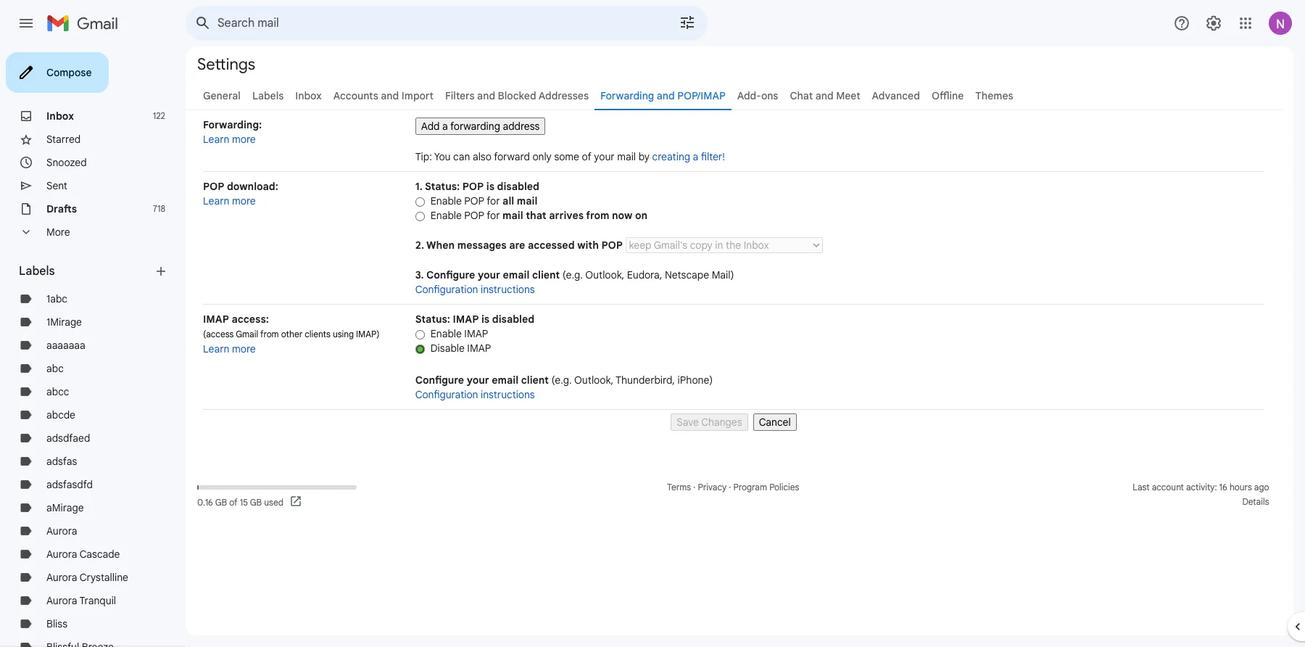 Task type: locate. For each thing, give the bounding box(es) containing it.
learn more link down (access at the left of the page
[[203, 342, 256, 355]]

general link
[[203, 89, 241, 102]]

instructions up status: imap is disabled
[[481, 283, 535, 296]]

· right the privacy
[[729, 482, 731, 493]]

save changes
[[677, 416, 742, 429]]

0 horizontal spatial labels
[[19, 264, 55, 279]]

2 vertical spatial learn more link
[[203, 342, 256, 355]]

pop down 1. status: pop is disabled
[[464, 194, 485, 207]]

learn more link down "forwarding:"
[[203, 133, 256, 146]]

email down are
[[503, 268, 530, 281]]

is
[[487, 180, 495, 193], [482, 313, 490, 326]]

0 vertical spatial configure
[[427, 268, 475, 281]]

0 vertical spatial for
[[487, 194, 500, 207]]

2 learn from the top
[[203, 194, 230, 207]]

0 vertical spatial learn
[[203, 133, 230, 146]]

1 aurora from the top
[[46, 524, 77, 538]]

labels
[[252, 89, 284, 102], [19, 264, 55, 279]]

advanced
[[872, 89, 920, 102]]

more down download:
[[232, 194, 256, 207]]

program policies link
[[734, 482, 800, 493]]

None radio
[[415, 211, 425, 222]]

0 vertical spatial email
[[503, 268, 530, 281]]

pop up enable pop for all mail
[[463, 180, 484, 193]]

configure down disable
[[415, 374, 464, 387]]

0 vertical spatial (e.g.
[[563, 268, 583, 281]]

1 vertical spatial enable
[[431, 209, 462, 222]]

imap
[[203, 313, 229, 326], [453, 313, 479, 326], [464, 327, 488, 340], [467, 342, 491, 355]]

1 instructions from the top
[[481, 283, 535, 296]]

3 aurora from the top
[[46, 571, 77, 584]]

2 gb from the left
[[250, 497, 262, 507]]

pop right with
[[602, 239, 623, 252]]

from left now
[[586, 209, 610, 222]]

mail up that at the top left
[[517, 194, 538, 207]]

1 horizontal spatial ·
[[729, 482, 731, 493]]

1 for from the top
[[487, 194, 500, 207]]

1 horizontal spatial from
[[586, 209, 610, 222]]

1 vertical spatial outlook,
[[575, 374, 614, 387]]

disabled up all
[[497, 180, 540, 193]]

1 vertical spatial your
[[478, 268, 500, 281]]

aaaaaaa link
[[46, 339, 85, 352]]

more down 'gmail'
[[232, 342, 256, 355]]

footer
[[186, 480, 1282, 509]]

2 for from the top
[[487, 209, 500, 222]]

1 configuration from the top
[[415, 283, 478, 296]]

navigation
[[203, 410, 1265, 431]]

aurora cascade
[[46, 548, 120, 561]]

0 horizontal spatial from
[[260, 329, 279, 339]]

1 vertical spatial learn more link
[[203, 194, 256, 207]]

1 learn from the top
[[203, 133, 230, 146]]

more down "forwarding:"
[[232, 133, 256, 146]]

2 · from the left
[[729, 482, 731, 493]]

0 horizontal spatial ·
[[694, 482, 696, 493]]

0 vertical spatial enable
[[431, 194, 462, 207]]

1abc
[[46, 292, 67, 305]]

add-ons link
[[738, 89, 779, 102]]

status: imap is disabled
[[415, 313, 535, 326]]

and
[[381, 89, 399, 102], [477, 89, 495, 102], [657, 89, 675, 102], [816, 89, 834, 102]]

drafts link
[[46, 202, 77, 215]]

0 vertical spatial instructions
[[481, 283, 535, 296]]

0 horizontal spatial inbox link
[[46, 110, 74, 123]]

2 configuration from the top
[[415, 388, 478, 401]]

of right some
[[582, 150, 592, 163]]

instructions inside 3. configure your email client (e.g. outlook, eudora, netscape mail) configuration instructions
[[481, 283, 535, 296]]

all
[[503, 194, 514, 207]]

client
[[532, 268, 560, 281], [521, 374, 549, 387]]

1 vertical spatial from
[[260, 329, 279, 339]]

2 instructions from the top
[[481, 388, 535, 401]]

4 aurora from the top
[[46, 594, 77, 607]]

inbox link right labels link at left top
[[295, 89, 322, 102]]

learn more link for more
[[203, 133, 256, 146]]

2 more from the top
[[232, 194, 256, 207]]

1 enable from the top
[[431, 194, 462, 207]]

pop left download:
[[203, 180, 224, 193]]

1 vertical spatial (e.g.
[[552, 374, 572, 387]]

status: right 1.
[[425, 180, 460, 193]]

mail)
[[712, 268, 734, 281]]

3 learn from the top
[[203, 342, 230, 355]]

configuration inside configure your email client (e.g. outlook, thunderbird, iphone) configuration instructions
[[415, 388, 478, 401]]

configuration instructions link up status: imap is disabled
[[415, 283, 535, 296]]

inbox link up starred
[[46, 110, 74, 123]]

1 vertical spatial configuration instructions link
[[415, 388, 535, 401]]

4 and from the left
[[816, 89, 834, 102]]

outlook, inside 3. configure your email client (e.g. outlook, eudora, netscape mail) configuration instructions
[[586, 268, 625, 281]]

imap inside imap access: (access gmail from other clients using imap) learn more
[[203, 313, 229, 326]]

configuration down 3.
[[415, 283, 478, 296]]

configure right 3.
[[427, 268, 475, 281]]

filters and blocked addresses link
[[445, 89, 589, 102]]

adsfasdfd link
[[46, 478, 93, 491]]

access:
[[232, 313, 269, 326]]

your
[[594, 150, 615, 163], [478, 268, 500, 281], [467, 374, 489, 387]]

1. status: pop is disabled
[[415, 180, 540, 193]]

0 vertical spatial more
[[232, 133, 256, 146]]

3 more from the top
[[232, 342, 256, 355]]

1 learn more link from the top
[[203, 133, 256, 146]]

labels for labels link at left top
[[252, 89, 284, 102]]

· right terms link on the right
[[694, 482, 696, 493]]

forward
[[494, 150, 530, 163]]

1 vertical spatial email
[[492, 374, 519, 387]]

1 vertical spatial configuration
[[415, 388, 478, 401]]

drafts
[[46, 202, 77, 215]]

(access
[[203, 329, 234, 339]]

aurora down amirage
[[46, 524, 77, 538]]

labels up "forwarding:"
[[252, 89, 284, 102]]

imap)
[[356, 329, 380, 339]]

aurora for aurora crystalline
[[46, 571, 77, 584]]

0.16 gb of 15 gb used
[[197, 497, 284, 507]]

labels inside navigation
[[19, 264, 55, 279]]

disabled down 3. configure your email client (e.g. outlook, eudora, netscape mail) configuration instructions
[[492, 313, 535, 326]]

follow link to manage storage image
[[289, 495, 304, 509]]

1 vertical spatial mail
[[517, 194, 538, 207]]

and right filters
[[477, 89, 495, 102]]

settings image
[[1206, 15, 1223, 32]]

2 vertical spatial enable
[[431, 327, 462, 340]]

1 horizontal spatial inbox link
[[295, 89, 322, 102]]

aurora tranquil
[[46, 594, 116, 607]]

forwarding and pop/imap
[[601, 89, 726, 102]]

1 gb from the left
[[215, 497, 227, 507]]

changes
[[702, 416, 742, 429]]

mail left by
[[617, 150, 636, 163]]

1 vertical spatial client
[[521, 374, 549, 387]]

footer containing terms
[[186, 480, 1282, 509]]

and for accounts
[[381, 89, 399, 102]]

0 vertical spatial configuration instructions link
[[415, 283, 535, 296]]

some
[[554, 150, 580, 163]]

import
[[402, 89, 434, 102]]

your inside configure your email client (e.g. outlook, thunderbird, iphone) configuration instructions
[[467, 374, 489, 387]]

imap for disable
[[467, 342, 491, 355]]

1 vertical spatial for
[[487, 209, 500, 222]]

meet
[[836, 89, 861, 102]]

imap up the enable imap
[[453, 313, 479, 326]]

0 horizontal spatial inbox
[[46, 110, 74, 123]]

0 vertical spatial client
[[532, 268, 560, 281]]

imap up (access at the left of the page
[[203, 313, 229, 326]]

your right some
[[594, 150, 615, 163]]

1 vertical spatial configure
[[415, 374, 464, 387]]

(e.g. inside configure your email client (e.g. outlook, thunderbird, iphone) configuration instructions
[[552, 374, 572, 387]]

1 and from the left
[[381, 89, 399, 102]]

from
[[586, 209, 610, 222], [260, 329, 279, 339]]

Enable IMAP radio
[[415, 329, 425, 340]]

1 horizontal spatial labels
[[252, 89, 284, 102]]

for for mail that arrives from now on
[[487, 209, 500, 222]]

more
[[46, 226, 70, 239]]

2 and from the left
[[477, 89, 495, 102]]

labels link
[[252, 89, 284, 102]]

last account activity: 16 hours ago details
[[1133, 482, 1270, 507]]

tip:
[[415, 150, 432, 163]]

1 horizontal spatial inbox
[[295, 89, 322, 102]]

learn down (access at the left of the page
[[203, 342, 230, 355]]

3 enable from the top
[[431, 327, 462, 340]]

imap down status: imap is disabled
[[464, 327, 488, 340]]

labels up 1abc link
[[19, 264, 55, 279]]

and for forwarding
[[657, 89, 675, 102]]

tip: you can also forward only some of your mail by creating a filter!
[[415, 150, 725, 163]]

aurora up bliss
[[46, 594, 77, 607]]

0 vertical spatial labels
[[252, 89, 284, 102]]

(e.g.
[[563, 268, 583, 281], [552, 374, 572, 387]]

inbox link
[[295, 89, 322, 102], [46, 110, 74, 123]]

from inside imap access: (access gmail from other clients using imap) learn more
[[260, 329, 279, 339]]

0 vertical spatial outlook,
[[586, 268, 625, 281]]

aurora link
[[46, 524, 77, 538]]

learn inside pop download: learn more
[[203, 194, 230, 207]]

and left pop/imap at the top right of page
[[657, 89, 675, 102]]

2 configuration instructions link from the top
[[415, 388, 535, 401]]

gb right the 0.16
[[215, 497, 227, 507]]

2 vertical spatial more
[[232, 342, 256, 355]]

None radio
[[415, 196, 425, 207]]

1 vertical spatial learn
[[203, 194, 230, 207]]

aurora crystalline
[[46, 571, 128, 584]]

1 vertical spatial of
[[229, 497, 238, 507]]

themes link
[[976, 89, 1014, 102]]

0 horizontal spatial of
[[229, 497, 238, 507]]

learn more link down download:
[[203, 194, 256, 207]]

inbox right labels link at left top
[[295, 89, 322, 102]]

learn down download:
[[203, 194, 230, 207]]

None button
[[415, 118, 546, 135]]

0 horizontal spatial gb
[[215, 497, 227, 507]]

3 learn more link from the top
[[203, 342, 256, 355]]

snoozed
[[46, 156, 87, 169]]

enable
[[431, 194, 462, 207], [431, 209, 462, 222], [431, 327, 462, 340]]

privacy
[[698, 482, 727, 493]]

2 enable from the top
[[431, 209, 462, 222]]

imap down the enable imap
[[467, 342, 491, 355]]

adsdfaed link
[[46, 432, 90, 445]]

for left all
[[487, 194, 500, 207]]

your down messages on the top
[[478, 268, 500, 281]]

starred link
[[46, 133, 81, 146]]

configuration instructions link for your
[[415, 388, 535, 401]]

0 vertical spatial inbox
[[295, 89, 322, 102]]

labels for labels heading
[[19, 264, 55, 279]]

last
[[1133, 482, 1150, 493]]

of left "15"
[[229, 497, 238, 507]]

enable up when
[[431, 209, 462, 222]]

details link
[[1243, 496, 1270, 507]]

Disable IMAP radio
[[415, 344, 425, 355]]

1 vertical spatial inbox
[[46, 110, 74, 123]]

learn inside forwarding: learn more
[[203, 133, 230, 146]]

bliss
[[46, 617, 67, 630]]

that
[[526, 209, 547, 222]]

pop
[[203, 180, 224, 193], [463, 180, 484, 193], [464, 194, 485, 207], [464, 209, 485, 222], [602, 239, 623, 252]]

configuration instructions link down the disable imap
[[415, 388, 535, 401]]

1 vertical spatial labels
[[19, 264, 55, 279]]

mail
[[617, 150, 636, 163], [517, 194, 538, 207], [503, 209, 523, 222]]

outlook, left thunderbird, on the bottom of page
[[575, 374, 614, 387]]

email inside 3. configure your email client (e.g. outlook, eudora, netscape mail) configuration instructions
[[503, 268, 530, 281]]

1 horizontal spatial gb
[[250, 497, 262, 507]]

inbox inside labels navigation
[[46, 110, 74, 123]]

1 more from the top
[[232, 133, 256, 146]]

2.
[[415, 239, 424, 252]]

status: up enable imap radio
[[415, 313, 450, 326]]

gb right "15"
[[250, 497, 262, 507]]

and right chat
[[816, 89, 834, 102]]

2 learn more link from the top
[[203, 194, 256, 207]]

0 vertical spatial of
[[582, 150, 592, 163]]

enable up disable
[[431, 327, 462, 340]]

creating
[[653, 150, 691, 163]]

for down enable pop for all mail
[[487, 209, 500, 222]]

inbox up starred
[[46, 110, 74, 123]]

terms link
[[667, 482, 691, 493]]

cancel button
[[753, 413, 797, 431]]

your down the disable imap
[[467, 374, 489, 387]]

from left other
[[260, 329, 279, 339]]

3 and from the left
[[657, 89, 675, 102]]

None search field
[[186, 6, 708, 41]]

2 aurora from the top
[[46, 548, 77, 561]]

and left the 'import'
[[381, 89, 399, 102]]

save changes button
[[671, 413, 748, 431]]

1 configuration instructions link from the top
[[415, 283, 535, 296]]

instructions down the disable imap
[[481, 388, 535, 401]]

aurora down 'aurora' link
[[46, 548, 77, 561]]

configuration inside 3. configure your email client (e.g. outlook, eudora, netscape mail) configuration instructions
[[415, 283, 478, 296]]

1 vertical spatial instructions
[[481, 388, 535, 401]]

disable
[[431, 342, 465, 355]]

can
[[453, 150, 470, 163]]

configuration instructions link
[[415, 283, 535, 296], [415, 388, 535, 401]]

2 vertical spatial learn
[[203, 342, 230, 355]]

(e.g. inside 3. configure your email client (e.g. outlook, eudora, netscape mail) configuration instructions
[[563, 268, 583, 281]]

on
[[635, 209, 648, 222]]

main menu image
[[17, 15, 35, 32]]

is up enable pop for all mail
[[487, 180, 495, 193]]

you
[[434, 150, 451, 163]]

account
[[1152, 482, 1184, 493]]

configuration down disable
[[415, 388, 478, 401]]

and for chat
[[816, 89, 834, 102]]

mail down all
[[503, 209, 523, 222]]

aurora up aurora tranquil
[[46, 571, 77, 584]]

offline link
[[932, 89, 964, 102]]

learn down "forwarding:"
[[203, 133, 230, 146]]

adsfas link
[[46, 455, 77, 468]]

outlook, down with
[[586, 268, 625, 281]]

advanced search options image
[[673, 8, 702, 37]]

1 vertical spatial more
[[232, 194, 256, 207]]

1 horizontal spatial of
[[582, 150, 592, 163]]

enable down 1. status: pop is disabled
[[431, 194, 462, 207]]

adsdfaed
[[46, 432, 90, 445]]

1 vertical spatial disabled
[[492, 313, 535, 326]]

0 vertical spatial disabled
[[497, 180, 540, 193]]

forwarding: learn more
[[203, 118, 262, 146]]

is up the enable imap
[[482, 313, 490, 326]]

2 vertical spatial your
[[467, 374, 489, 387]]

email down status: imap is disabled
[[492, 374, 519, 387]]

0 vertical spatial learn more link
[[203, 133, 256, 146]]

configuration
[[415, 283, 478, 296], [415, 388, 478, 401]]

outlook,
[[586, 268, 625, 281], [575, 374, 614, 387]]

0 vertical spatial configuration
[[415, 283, 478, 296]]

instructions inside configure your email client (e.g. outlook, thunderbird, iphone) configuration instructions
[[481, 388, 535, 401]]

more button
[[0, 221, 174, 244]]

also
[[473, 150, 492, 163]]



Task type: vqa. For each thing, say whether or not it's contained in the screenshot.
the Outlook,
yes



Task type: describe. For each thing, give the bounding box(es) containing it.
0 vertical spatial your
[[594, 150, 615, 163]]

ago
[[1255, 482, 1270, 493]]

labels navigation
[[0, 46, 186, 647]]

1 · from the left
[[694, 482, 696, 493]]

chat
[[790, 89, 813, 102]]

aurora for aurora cascade
[[46, 548, 77, 561]]

1abc link
[[46, 292, 67, 305]]

details
[[1243, 496, 1270, 507]]

3. configure your email client (e.g. outlook, eudora, netscape mail) configuration instructions
[[415, 268, 734, 296]]

tranquil
[[79, 594, 116, 607]]

16
[[1220, 482, 1228, 493]]

learn inside imap access: (access gmail from other clients using imap) learn more
[[203, 342, 230, 355]]

chat and meet
[[790, 89, 861, 102]]

forwarding:
[[203, 118, 262, 131]]

forwarding
[[601, 89, 654, 102]]

pop/imap
[[678, 89, 726, 102]]

accounts and import link
[[333, 89, 434, 102]]

pop down enable pop for all mail
[[464, 209, 485, 222]]

aurora cascade link
[[46, 548, 120, 561]]

general
[[203, 89, 241, 102]]

inbox for top inbox link
[[295, 89, 322, 102]]

your inside 3. configure your email client (e.g. outlook, eudora, netscape mail) configuration instructions
[[478, 268, 500, 281]]

inbox for inbox link to the bottom
[[46, 110, 74, 123]]

ons
[[762, 89, 779, 102]]

gmail image
[[46, 9, 125, 38]]

themes
[[976, 89, 1014, 102]]

718
[[153, 203, 165, 214]]

are
[[509, 239, 525, 252]]

abc link
[[46, 362, 64, 375]]

when
[[427, 239, 455, 252]]

addresses
[[539, 89, 589, 102]]

more inside imap access: (access gmail from other clients using imap) learn more
[[232, 342, 256, 355]]

labels heading
[[19, 264, 154, 279]]

accounts and import
[[333, 89, 434, 102]]

eudora,
[[627, 268, 663, 281]]

abcc link
[[46, 385, 69, 398]]

client inside 3. configure your email client (e.g. outlook, eudora, netscape mail) configuration instructions
[[532, 268, 560, 281]]

arrives
[[549, 209, 584, 222]]

aurora for aurora tranquil
[[46, 594, 77, 607]]

more inside pop download: learn more
[[232, 194, 256, 207]]

offline
[[932, 89, 964, 102]]

cascade
[[80, 548, 120, 561]]

navigation containing save changes
[[203, 410, 1265, 431]]

thunderbird,
[[616, 374, 675, 387]]

creating a filter! link
[[653, 150, 725, 163]]

amirage
[[46, 501, 84, 514]]

Search mail text field
[[218, 16, 638, 30]]

gmail
[[236, 329, 258, 339]]

settings
[[197, 54, 255, 74]]

abcc
[[46, 385, 69, 398]]

imap for status:
[[453, 313, 479, 326]]

1 vertical spatial status:
[[415, 313, 450, 326]]

by
[[639, 150, 650, 163]]

sent link
[[46, 179, 67, 192]]

3.
[[415, 268, 424, 281]]

enable for enable imap
[[431, 327, 462, 340]]

enable pop for mail that arrives from now on
[[431, 209, 648, 222]]

2 vertical spatial mail
[[503, 209, 523, 222]]

enable for enable pop for mail that arrives from now on
[[431, 209, 462, 222]]

chat and meet link
[[790, 89, 861, 102]]

aurora tranquil link
[[46, 594, 116, 607]]

used
[[264, 497, 284, 507]]

more inside forwarding: learn more
[[232, 133, 256, 146]]

configure inside configure your email client (e.g. outlook, thunderbird, iphone) configuration instructions
[[415, 374, 464, 387]]

compose button
[[6, 52, 109, 93]]

hours
[[1230, 482, 1253, 493]]

configuration instructions link for configure
[[415, 283, 535, 296]]

search mail image
[[190, 10, 216, 36]]

learn more link for learn
[[203, 194, 256, 207]]

amirage link
[[46, 501, 84, 514]]

compose
[[46, 66, 92, 79]]

0 vertical spatial is
[[487, 180, 495, 193]]

of inside 'footer'
[[229, 497, 238, 507]]

for for all mail
[[487, 194, 500, 207]]

support image
[[1174, 15, 1191, 32]]

enable for enable pop for all mail
[[431, 194, 462, 207]]

1 vertical spatial inbox link
[[46, 110, 74, 123]]

clients
[[305, 329, 331, 339]]

0 vertical spatial from
[[586, 209, 610, 222]]

pop inside pop download: learn more
[[203, 180, 224, 193]]

0.16
[[197, 497, 213, 507]]

cancel
[[759, 416, 791, 429]]

blocked
[[498, 89, 537, 102]]

starred
[[46, 133, 81, 146]]

activity:
[[1187, 482, 1218, 493]]

privacy link
[[698, 482, 727, 493]]

email inside configure your email client (e.g. outlook, thunderbird, iphone) configuration instructions
[[492, 374, 519, 387]]

imap for enable
[[464, 327, 488, 340]]

using
[[333, 329, 354, 339]]

snoozed link
[[46, 156, 87, 169]]

enable imap
[[431, 327, 488, 340]]

adsfas
[[46, 455, 77, 468]]

pop download: learn more
[[203, 180, 278, 207]]

a
[[693, 150, 699, 163]]

outlook, inside configure your email client (e.g. outlook, thunderbird, iphone) configuration instructions
[[575, 374, 614, 387]]

configure inside 3. configure your email client (e.g. outlook, eudora, netscape mail) configuration instructions
[[427, 268, 475, 281]]

15
[[240, 497, 248, 507]]

1mirage link
[[46, 316, 82, 329]]

aurora for 'aurora' link
[[46, 524, 77, 538]]

1mirage
[[46, 316, 82, 329]]

0 vertical spatial mail
[[617, 150, 636, 163]]

client inside configure your email client (e.g. outlook, thunderbird, iphone) configuration instructions
[[521, 374, 549, 387]]

0 vertical spatial inbox link
[[295, 89, 322, 102]]

aaaaaaa
[[46, 339, 85, 352]]

abcde link
[[46, 408, 75, 421]]

now
[[612, 209, 633, 222]]

terms
[[667, 482, 691, 493]]

filter!
[[701, 150, 725, 163]]

iphone)
[[678, 374, 713, 387]]

0 vertical spatial status:
[[425, 180, 460, 193]]

1 vertical spatial is
[[482, 313, 490, 326]]

download:
[[227, 180, 278, 193]]

1.
[[415, 180, 423, 193]]

and for filters
[[477, 89, 495, 102]]

add-ons
[[738, 89, 779, 102]]



